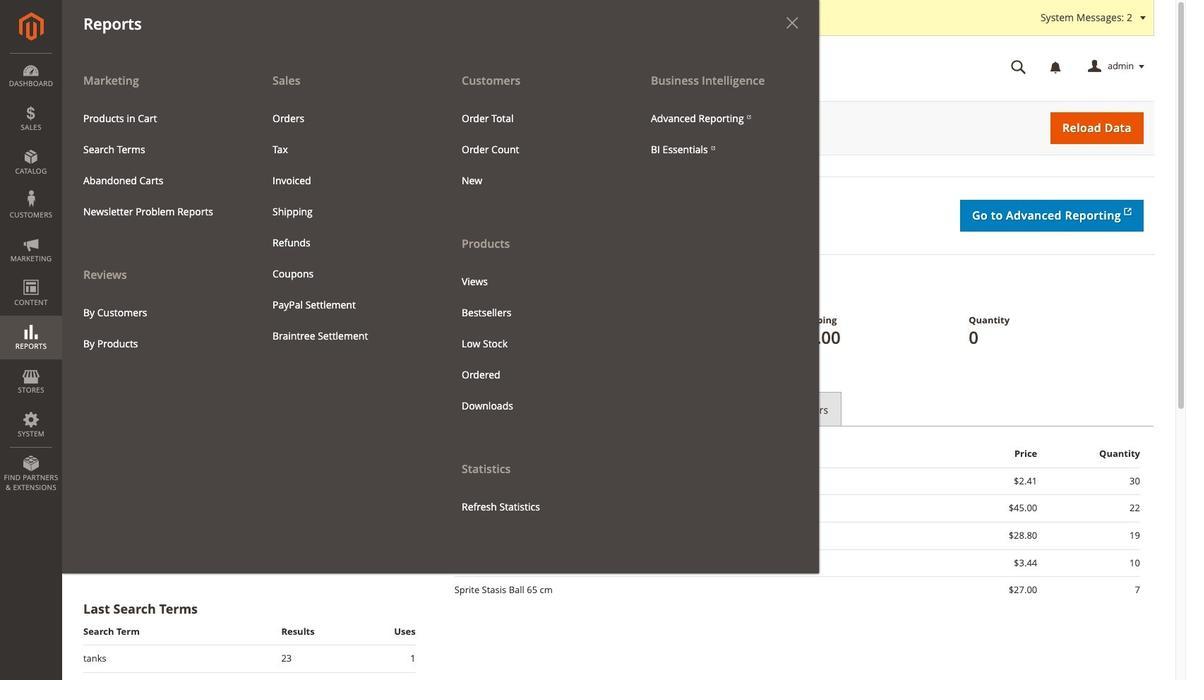 Task type: locate. For each thing, give the bounding box(es) containing it.
magento admin panel image
[[19, 12, 43, 41]]

menu bar
[[0, 0, 819, 573]]

menu
[[62, 65, 819, 573], [62, 65, 251, 359], [441, 65, 630, 522], [73, 103, 241, 227], [262, 103, 430, 352], [451, 103, 619, 196], [640, 103, 809, 165], [451, 266, 619, 421], [73, 297, 241, 359]]



Task type: vqa. For each thing, say whether or not it's contained in the screenshot.
text box
no



